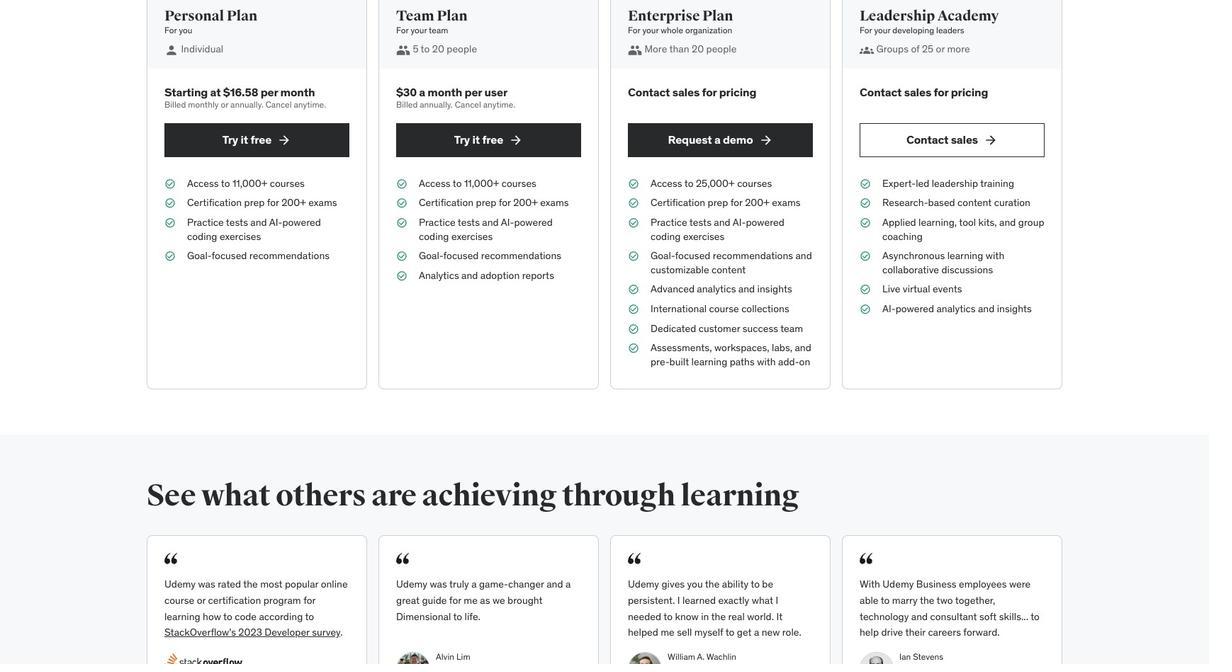 Task type: describe. For each thing, give the bounding box(es) containing it.
or inside udemy was rated the most popular online course or certification program for learning how to code according to stackoverflow's 2023 developer survey .
[[197, 595, 206, 608]]

1 vertical spatial team
[[781, 322, 803, 335]]

than
[[670, 43, 689, 55]]

leadership
[[932, 177, 978, 190]]

xsmall image for access to 11,000+ courses
[[164, 177, 176, 191]]

organization
[[685, 25, 732, 36]]

exercises for enterprise plan
[[683, 230, 725, 243]]

myself
[[695, 627, 723, 640]]

1 vertical spatial insights
[[997, 303, 1032, 315]]

collections
[[742, 303, 790, 315]]

request a demo
[[668, 133, 753, 147]]

goal- for personal
[[187, 250, 212, 262]]

xsmall image for international course collections
[[628, 303, 639, 317]]

group
[[1019, 216, 1045, 229]]

dedicated
[[651, 322, 696, 335]]

advanced
[[651, 283, 695, 296]]

false image for team plan
[[396, 43, 410, 57]]

plan for enterprise plan
[[702, 7, 733, 25]]

analytics
[[419, 269, 459, 282]]

individual
[[181, 43, 223, 55]]

the inside "with udemy business employees were able to marry the two together, technology and consultant soft skills... to help drive their careers forward."
[[920, 595, 935, 608]]

$30
[[396, 85, 417, 99]]

according
[[259, 611, 303, 624]]

1 i from the left
[[678, 595, 680, 608]]

2 horizontal spatial contact
[[907, 133, 949, 147]]

we
[[493, 595, 505, 608]]

per for team plan
[[465, 85, 482, 99]]

world.
[[747, 611, 774, 624]]

courses for enterprise plan
[[737, 177, 772, 190]]

developing
[[893, 25, 934, 36]]

more
[[645, 43, 667, 55]]

leaders
[[937, 25, 964, 36]]

analytics and adoption reports
[[419, 269, 554, 282]]

annually. inside 'starting at $16.58 per month billed monthly or annually. cancel anytime.'
[[230, 99, 264, 110]]

certification
[[208, 595, 261, 608]]

people for team plan
[[447, 43, 477, 55]]

leadership
[[860, 7, 935, 25]]

try it free link for team plan
[[396, 123, 581, 157]]

200+ for personal plan
[[282, 197, 306, 209]]

contact sales for pricing for leadership
[[860, 85, 988, 99]]

groups of 25 or more
[[876, 43, 970, 55]]

cancel inside the "$30 a month per user billed annually. cancel anytime."
[[455, 99, 481, 110]]

course inside udemy was rated the most popular online course or certification program for learning how to code according to stackoverflow's 2023 developer survey .
[[164, 595, 194, 608]]

$30 a month per user billed annually. cancel anytime.
[[396, 85, 516, 110]]

xsmall image for live virtual events
[[860, 283, 871, 297]]

exactly
[[718, 595, 750, 608]]

are
[[371, 479, 417, 515]]

contact for leadership academy
[[860, 85, 902, 99]]

team
[[396, 7, 434, 25]]

coding for personal
[[187, 230, 217, 243]]

business
[[916, 579, 957, 592]]

role.
[[782, 627, 802, 640]]

and inside assessments, workspaces, labs, and pre-built learning paths with add-on
[[795, 342, 812, 355]]

with inside assessments, workspaces, labs, and pre-built learning paths with add-on
[[757, 356, 776, 368]]

20 for team
[[432, 43, 444, 55]]

xsmall image for asynchronous learning with collaborative discussions
[[860, 250, 871, 264]]

200+ for enterprise plan
[[745, 197, 770, 209]]

discussions
[[942, 264, 993, 276]]

try for personal plan
[[222, 133, 238, 147]]

2 horizontal spatial sales
[[951, 133, 978, 147]]

personal plan for you
[[164, 7, 257, 36]]

stackoverflow's 2023 developer survey link
[[164, 627, 340, 640]]

plan for personal plan
[[227, 7, 257, 25]]

focused for team
[[443, 250, 479, 262]]

stackoverflow's
[[164, 627, 236, 640]]

try for team plan
[[454, 133, 470, 147]]

ability
[[722, 579, 749, 592]]

you inside udemy gives you the ability to be persistent. i learned exactly what i needed to know in the real world. it helped me sell myself to get a new role.
[[687, 579, 703, 592]]

udemy was rated the most popular online course or certification program for learning how to code according to stackoverflow's 2023 developer survey .
[[164, 579, 348, 640]]

prep for team plan
[[476, 197, 496, 209]]

reports
[[522, 269, 554, 282]]

your for enterprise
[[643, 25, 659, 36]]

tests for team
[[458, 216, 480, 229]]

people for enterprise plan
[[706, 43, 737, 55]]

help
[[860, 627, 879, 640]]

what inside udemy gives you the ability to be persistent. i learned exactly what i needed to know in the real world. it helped me sell myself to get a new role.
[[752, 595, 773, 608]]

a right changer
[[566, 579, 571, 592]]

most
[[260, 579, 283, 592]]

built
[[670, 356, 689, 368]]

5 to 20 people
[[413, 43, 477, 55]]

goal- for team
[[419, 250, 443, 262]]

0 vertical spatial or
[[936, 43, 945, 55]]

for for personal plan
[[164, 25, 177, 36]]

xsmall image for access to 25,000+ courses
[[628, 177, 639, 191]]

0 horizontal spatial analytics
[[697, 283, 736, 296]]

on
[[799, 356, 810, 368]]

certification for enterprise
[[651, 197, 705, 209]]

me inside udemy gives you the ability to be persistent. i learned exactly what i needed to know in the real world. it helped me sell myself to get a new role.
[[661, 627, 675, 640]]

tool
[[959, 216, 976, 229]]

customer
[[699, 322, 740, 335]]

$16.58
[[223, 85, 258, 99]]

learning inside assessments, workspaces, labs, and pre-built learning paths with add-on
[[692, 356, 728, 368]]

a inside the "$30 a month per user billed annually. cancel anytime."
[[419, 85, 425, 99]]

contact sales for pricing for enterprise
[[628, 85, 757, 99]]

user
[[484, 85, 508, 99]]

live virtual events
[[883, 283, 962, 296]]

.
[[340, 627, 343, 640]]

plan for team plan
[[437, 7, 468, 25]]

billed for team
[[396, 99, 418, 110]]

live
[[883, 283, 901, 296]]

led
[[916, 177, 930, 190]]

whole
[[661, 25, 683, 36]]

0 vertical spatial insights
[[758, 283, 792, 296]]

applied learning, tool kits, and group coaching
[[883, 216, 1045, 243]]

alvin
[[436, 652, 454, 663]]

try it free for personal plan
[[222, 133, 272, 147]]

contact sales
[[907, 133, 978, 147]]

anytime. inside 'starting at $16.58 per month billed monthly or annually. cancel anytime.'
[[294, 99, 326, 110]]

courses for team plan
[[502, 177, 537, 190]]

asynchronous learning with collaborative discussions
[[883, 250, 1005, 276]]

recommendations for team plan
[[481, 250, 562, 262]]

it
[[777, 611, 783, 624]]

skills...
[[999, 611, 1029, 624]]

try it free link for personal plan
[[164, 123, 349, 157]]

groups
[[876, 43, 909, 55]]

life.
[[465, 611, 481, 624]]

certification for personal
[[187, 197, 242, 209]]

access for personal
[[187, 177, 219, 190]]

xsmall image for dedicated customer success team
[[628, 322, 639, 336]]

content inside the goal-focused recommendations and customizable content
[[712, 264, 746, 276]]

it for personal plan
[[241, 133, 248, 147]]

coaching
[[883, 230, 923, 243]]

asynchronous
[[883, 250, 945, 262]]

assessments,
[[651, 342, 712, 355]]

expert-led leadership training
[[883, 177, 1014, 190]]

it for team plan
[[472, 133, 480, 147]]

20 for enterprise
[[692, 43, 704, 55]]

see what others are achieving through learning
[[147, 479, 799, 515]]

pre-
[[651, 356, 670, 368]]

marry
[[892, 595, 918, 608]]

see
[[147, 479, 196, 515]]

xsmall image for practice tests and ai-powered coding exercises
[[164, 216, 176, 230]]

others
[[276, 479, 366, 515]]

goal- for enterprise
[[651, 250, 675, 262]]

25,000+
[[696, 177, 735, 190]]

with
[[860, 579, 880, 592]]

international course collections
[[651, 303, 790, 315]]

request a demo link
[[628, 123, 813, 157]]

access to 11,000+ courses for team plan
[[419, 177, 537, 190]]

xsmall image for applied learning, tool kits, and group coaching
[[860, 216, 871, 230]]

udemy was truly a game-changer and a great guide for me as we brought dimensional to life.
[[396, 579, 571, 624]]

a.
[[697, 652, 705, 663]]

prep for personal plan
[[244, 197, 265, 209]]

for for leadership academy
[[860, 25, 872, 36]]

stevens
[[913, 652, 944, 663]]

events
[[933, 283, 962, 296]]

great
[[396, 595, 420, 608]]

ai-powered analytics and insights
[[883, 303, 1032, 315]]

pricing for enterprise plan
[[719, 85, 757, 99]]

research-based content curation
[[883, 197, 1031, 209]]

a right truly
[[472, 579, 477, 592]]

xsmall image for advanced analytics and insights
[[628, 283, 639, 297]]

the up learned
[[705, 579, 720, 592]]

and inside udemy was truly a game-changer and a great guide for me as we brought dimensional to life.
[[547, 579, 563, 592]]

1 horizontal spatial false image
[[277, 133, 291, 147]]

the inside udemy was rated the most popular online course or certification program for learning how to code according to stackoverflow's 2023 developer survey .
[[243, 579, 258, 592]]

udemy for udemy was truly a game-changer and a great guide for me as we brought dimensional to life.
[[396, 579, 428, 592]]

consultant
[[930, 611, 977, 624]]

ai- for personal plan
[[269, 216, 282, 229]]

sales for leadership
[[904, 85, 932, 99]]

sell
[[677, 627, 692, 640]]

goal-focused recommendations and customizable content
[[651, 250, 812, 276]]

exams for personal plan
[[309, 197, 337, 209]]

free for personal plan
[[251, 133, 272, 147]]



Task type: locate. For each thing, give the bounding box(es) containing it.
0 horizontal spatial tests
[[226, 216, 248, 229]]

1 horizontal spatial course
[[709, 303, 739, 315]]

certification prep for 200+ exams
[[187, 197, 337, 209], [419, 197, 569, 209], [651, 197, 801, 209]]

pricing for leadership academy
[[951, 85, 988, 99]]

1 horizontal spatial cancel
[[455, 99, 481, 110]]

false image for personal plan
[[164, 43, 179, 57]]

william a. wachlin
[[668, 652, 737, 663]]

month inside the "$30 a month per user billed annually. cancel anytime."
[[428, 85, 462, 99]]

0 horizontal spatial it
[[241, 133, 248, 147]]

3 practice from the left
[[651, 216, 687, 229]]

2 horizontal spatial or
[[936, 43, 945, 55]]

3 prep from the left
[[708, 197, 728, 209]]

1 horizontal spatial try
[[454, 133, 470, 147]]

xsmall image for goal-focused recommendations
[[396, 250, 408, 264]]

3 courses from the left
[[737, 177, 772, 190]]

contact
[[628, 85, 670, 99], [860, 85, 902, 99], [907, 133, 949, 147]]

as
[[480, 595, 490, 608]]

1 was from the left
[[198, 579, 215, 592]]

1 horizontal spatial people
[[706, 43, 737, 55]]

lim
[[456, 652, 470, 663]]

2 horizontal spatial exams
[[772, 197, 801, 209]]

ai-
[[269, 216, 282, 229], [501, 216, 514, 229], [733, 216, 746, 229], [883, 303, 896, 315]]

recommendations
[[249, 250, 330, 262], [481, 250, 562, 262], [713, 250, 793, 262]]

for down leadership at the top right of the page
[[860, 25, 872, 36]]

0 vertical spatial with
[[986, 250, 1005, 262]]

forward.
[[964, 627, 1000, 640]]

2 focused from the left
[[443, 250, 479, 262]]

2 it from the left
[[472, 133, 480, 147]]

0 horizontal spatial billed
[[164, 99, 186, 110]]

was for guide
[[430, 579, 447, 592]]

1 people from the left
[[447, 43, 477, 55]]

practice for team
[[419, 216, 456, 229]]

1 horizontal spatial anytime.
[[483, 99, 516, 110]]

learning inside udemy was rated the most popular online course or certification program for learning how to code according to stackoverflow's 2023 developer survey .
[[164, 611, 200, 624]]

udemy up marry
[[883, 579, 914, 592]]

workspaces,
[[714, 342, 770, 355]]

learning inside the asynchronous learning with collaborative discussions
[[948, 250, 984, 262]]

1 horizontal spatial 200+
[[513, 197, 538, 209]]

recommendations for personal plan
[[249, 250, 330, 262]]

false image left individual on the left top of page
[[164, 43, 179, 57]]

0 horizontal spatial focused
[[212, 250, 247, 262]]

1 billed from the left
[[164, 99, 186, 110]]

practice tests and ai-powered coding exercises for personal plan
[[187, 216, 321, 243]]

1 horizontal spatial per
[[465, 85, 482, 99]]

see what others are achieving through learning element
[[147, 479, 1063, 665]]

focused for enterprise
[[675, 250, 711, 262]]

analytics down events
[[937, 303, 976, 315]]

1 exercises from the left
[[220, 230, 261, 243]]

goal-focused recommendations for team plan
[[419, 250, 562, 262]]

2 exercises from the left
[[451, 230, 493, 243]]

contact sales for pricing down groups of 25 or more on the right top of page
[[860, 85, 988, 99]]

training
[[981, 177, 1014, 190]]

focused inside the goal-focused recommendations and customizable content
[[675, 250, 711, 262]]

me left as
[[464, 595, 478, 608]]

2 practice tests and ai-powered coding exercises from the left
[[419, 216, 553, 243]]

1 horizontal spatial was
[[430, 579, 447, 592]]

annually. inside the "$30 a month per user billed annually. cancel anytime."
[[420, 99, 453, 110]]

1 practice tests and ai-powered coding exercises from the left
[[187, 216, 321, 243]]

xsmall image for analytics and adoption reports
[[396, 269, 408, 283]]

or right 25
[[936, 43, 945, 55]]

1 vertical spatial what
[[752, 595, 773, 608]]

0 horizontal spatial try
[[222, 133, 238, 147]]

team up 5 to 20 people at left top
[[429, 25, 448, 36]]

udemy for udemy gives you the ability to be persistent. i learned exactly what i needed to know in the real world. it helped me sell myself to get a new role.
[[628, 579, 659, 592]]

2 horizontal spatial exercises
[[683, 230, 725, 243]]

curation
[[994, 197, 1031, 209]]

sales
[[673, 85, 700, 99], [904, 85, 932, 99], [951, 133, 978, 147]]

add-
[[778, 356, 799, 368]]

course up the stackoverflow's
[[164, 595, 194, 608]]

0 horizontal spatial i
[[678, 595, 680, 608]]

prep for enterprise plan
[[708, 197, 728, 209]]

0 horizontal spatial 200+
[[282, 197, 306, 209]]

recommendations inside the goal-focused recommendations and customizable content
[[713, 250, 793, 262]]

for inside enterprise plan for your whole organization
[[628, 25, 640, 36]]

false image left 5 at the top of the page
[[396, 43, 410, 57]]

1 vertical spatial course
[[164, 595, 194, 608]]

courses
[[270, 177, 305, 190], [502, 177, 537, 190], [737, 177, 772, 190]]

200+ for team plan
[[513, 197, 538, 209]]

sales down more than 20 people
[[673, 85, 700, 99]]

3 tests from the left
[[690, 216, 712, 229]]

try it free down 'starting at $16.58 per month billed monthly or annually. cancel anytime.'
[[222, 133, 272, 147]]

2 prep from the left
[[476, 197, 496, 209]]

what up world.
[[752, 595, 773, 608]]

0 horizontal spatial contact sales for pricing
[[628, 85, 757, 99]]

anytime.
[[294, 99, 326, 110], [483, 99, 516, 110]]

3 recommendations from the left
[[713, 250, 793, 262]]

0 horizontal spatial anytime.
[[294, 99, 326, 110]]

ai- for enterprise plan
[[733, 216, 746, 229]]

with up discussions
[[986, 250, 1005, 262]]

false image inside contact sales link
[[984, 133, 998, 147]]

me left sell in the bottom of the page
[[661, 627, 675, 640]]

0 horizontal spatial what
[[201, 479, 270, 515]]

you inside personal plan for you
[[179, 25, 192, 36]]

soft
[[980, 611, 997, 624]]

the left the two
[[920, 595, 935, 608]]

1 horizontal spatial certification
[[419, 197, 474, 209]]

3 exams from the left
[[772, 197, 801, 209]]

gives
[[662, 579, 685, 592]]

1 try it free from the left
[[222, 133, 272, 147]]

helped
[[628, 627, 658, 640]]

1 udemy from the left
[[164, 579, 196, 592]]

practice tests and ai-powered coding exercises for team plan
[[419, 216, 553, 243]]

practice for enterprise
[[651, 216, 687, 229]]

team plan for your team
[[396, 7, 468, 36]]

1 horizontal spatial or
[[221, 99, 228, 110]]

1 certification prep for 200+ exams from the left
[[187, 197, 337, 209]]

your down leadership at the top right of the page
[[874, 25, 891, 36]]

was inside udemy was truly a game-changer and a great guide for me as we brought dimensional to life.
[[430, 579, 447, 592]]

for inside leadership academy for your developing leaders
[[860, 25, 872, 36]]

billed for personal
[[164, 99, 186, 110]]

for inside udemy was truly a game-changer and a great guide for me as we brought dimensional to life.
[[449, 595, 461, 608]]

for for enterprise plan
[[628, 25, 640, 36]]

2 goal-focused recommendations from the left
[[419, 250, 562, 262]]

1 month from the left
[[280, 85, 315, 99]]

the right in
[[711, 611, 726, 624]]

it down the "$30 a month per user billed annually. cancel anytime."
[[472, 133, 480, 147]]

applied
[[883, 216, 916, 229]]

2 certification from the left
[[419, 197, 474, 209]]

1 horizontal spatial tests
[[458, 216, 480, 229]]

0 vertical spatial course
[[709, 303, 739, 315]]

2 horizontal spatial your
[[874, 25, 891, 36]]

0 horizontal spatial 20
[[432, 43, 444, 55]]

exams for enterprise plan
[[772, 197, 801, 209]]

1 horizontal spatial with
[[986, 250, 1005, 262]]

0 horizontal spatial me
[[464, 595, 478, 608]]

2 horizontal spatial prep
[[708, 197, 728, 209]]

2 plan from the left
[[437, 7, 468, 25]]

udemy inside udemy was rated the most popular online course or certification program for learning how to code according to stackoverflow's 2023 developer survey .
[[164, 579, 196, 592]]

was up guide
[[430, 579, 447, 592]]

cancel inside 'starting at $16.58 per month billed monthly or annually. cancel anytime.'
[[266, 99, 292, 110]]

try it free
[[222, 133, 272, 147], [454, 133, 503, 147]]

contact for enterprise plan
[[628, 85, 670, 99]]

labs,
[[772, 342, 793, 355]]

coding for enterprise
[[651, 230, 681, 243]]

1 horizontal spatial billed
[[396, 99, 418, 110]]

1 access from the left
[[187, 177, 219, 190]]

employees
[[959, 579, 1007, 592]]

2 annually. from the left
[[420, 99, 453, 110]]

2 goal- from the left
[[419, 250, 443, 262]]

2 was from the left
[[430, 579, 447, 592]]

team up "labs,"
[[781, 322, 803, 335]]

ai- for team plan
[[501, 216, 514, 229]]

3 coding from the left
[[651, 230, 681, 243]]

2 horizontal spatial access
[[651, 177, 682, 190]]

and inside "with udemy business employees were able to marry the two together, technology and consultant soft skills... to help drive their careers forward."
[[911, 611, 928, 624]]

month right "$16.58"
[[280, 85, 315, 99]]

2 practice from the left
[[419, 216, 456, 229]]

free for team plan
[[482, 133, 503, 147]]

for down 'personal' in the left of the page
[[164, 25, 177, 36]]

4 for from the left
[[860, 25, 872, 36]]

3 goal- from the left
[[651, 250, 675, 262]]

month
[[280, 85, 315, 99], [428, 85, 462, 99]]

1 plan from the left
[[227, 7, 257, 25]]

per inside the "$30 a month per user billed annually. cancel anytime."
[[465, 85, 482, 99]]

access for enterprise
[[651, 177, 682, 190]]

anytime. inside the "$30 a month per user billed annually. cancel anytime."
[[483, 99, 516, 110]]

online
[[321, 579, 348, 592]]

1 certification from the left
[[187, 197, 242, 209]]

1 your from the left
[[411, 25, 427, 36]]

per
[[261, 85, 278, 99], [465, 85, 482, 99]]

alvin lim
[[436, 652, 470, 663]]

plan inside team plan for your team
[[437, 7, 468, 25]]

me inside udemy was truly a game-changer and a great guide for me as we brought dimensional to life.
[[464, 595, 478, 608]]

2 free from the left
[[482, 133, 503, 147]]

survey
[[312, 627, 340, 640]]

udemy left rated on the bottom left of the page
[[164, 579, 196, 592]]

for
[[164, 25, 177, 36], [396, 25, 409, 36], [628, 25, 640, 36], [860, 25, 872, 36]]

1 200+ from the left
[[282, 197, 306, 209]]

0 horizontal spatial access
[[187, 177, 219, 190]]

try down 'starting at $16.58 per month billed monthly or annually. cancel anytime.'
[[222, 133, 238, 147]]

free down 'starting at $16.58 per month billed monthly or annually. cancel anytime.'
[[251, 133, 272, 147]]

xsmall image for ai-powered analytics and insights
[[860, 303, 871, 317]]

2 horizontal spatial recommendations
[[713, 250, 793, 262]]

2 horizontal spatial false image
[[396, 43, 410, 57]]

together,
[[955, 595, 996, 608]]

false image for team plan
[[509, 133, 523, 147]]

2 access to 11,000+ courses from the left
[[419, 177, 537, 190]]

1 vertical spatial content
[[712, 264, 746, 276]]

false image
[[164, 43, 179, 57], [396, 43, 410, 57], [277, 133, 291, 147]]

200+
[[282, 197, 306, 209], [513, 197, 538, 209], [745, 197, 770, 209]]

1 recommendations from the left
[[249, 250, 330, 262]]

2 vertical spatial or
[[197, 595, 206, 608]]

udemy inside udemy was truly a game-changer and a great guide for me as we brought dimensional to life.
[[396, 579, 428, 592]]

tests for personal
[[226, 216, 248, 229]]

your for leadership
[[874, 25, 891, 36]]

contact down more
[[628, 85, 670, 99]]

and inside the goal-focused recommendations and customizable content
[[796, 250, 812, 262]]

access to 11,000+ courses for personal plan
[[187, 177, 305, 190]]

1 horizontal spatial try it free
[[454, 133, 503, 147]]

false image inside request a demo link
[[759, 133, 773, 147]]

2 access from the left
[[419, 177, 451, 190]]

2 horizontal spatial certification prep for 200+ exams
[[651, 197, 801, 209]]

1 focused from the left
[[212, 250, 247, 262]]

with down "labs,"
[[757, 356, 776, 368]]

3 practice tests and ai-powered coding exercises from the left
[[651, 216, 785, 243]]

1 it from the left
[[241, 133, 248, 147]]

1 try from the left
[[222, 133, 238, 147]]

annually. down "$16.58"
[[230, 99, 264, 110]]

2 try it free link from the left
[[396, 123, 581, 157]]

try it free for team plan
[[454, 133, 503, 147]]

goal- inside the goal-focused recommendations and customizable content
[[651, 250, 675, 262]]

advanced analytics and insights
[[651, 283, 792, 296]]

1 access to 11,000+ courses from the left
[[187, 177, 305, 190]]

plan up organization
[[702, 7, 733, 25]]

3 certification prep for 200+ exams from the left
[[651, 197, 801, 209]]

your for team
[[411, 25, 427, 36]]

1 horizontal spatial practice tests and ai-powered coding exercises
[[419, 216, 553, 243]]

0 horizontal spatial exams
[[309, 197, 337, 209]]

guide
[[422, 595, 447, 608]]

plan inside enterprise plan for your whole organization
[[702, 7, 733, 25]]

with inside the asynchronous learning with collaborative discussions
[[986, 250, 1005, 262]]

0 horizontal spatial practice
[[187, 216, 224, 229]]

exams for team plan
[[540, 197, 569, 209]]

per right "$16.58"
[[261, 85, 278, 99]]

pricing down more
[[951, 85, 988, 99]]

your down team on the top of page
[[411, 25, 427, 36]]

2 200+ from the left
[[513, 197, 538, 209]]

plan up 5 to 20 people at left top
[[437, 7, 468, 25]]

the
[[243, 579, 258, 592], [705, 579, 720, 592], [920, 595, 935, 608], [711, 611, 726, 624]]

for inside team plan for your team
[[396, 25, 409, 36]]

1 horizontal spatial free
[[482, 133, 503, 147]]

2023
[[238, 627, 262, 640]]

certification prep for 200+ exams for team plan
[[419, 197, 569, 209]]

1 goal- from the left
[[187, 250, 212, 262]]

was for certification
[[198, 579, 215, 592]]

1 horizontal spatial try it free link
[[396, 123, 581, 157]]

2 recommendations from the left
[[481, 250, 562, 262]]

0 horizontal spatial try it free
[[222, 133, 272, 147]]

udemy for udemy was rated the most popular online course or certification program for learning how to code according to stackoverflow's 2023 developer survey .
[[164, 579, 196, 592]]

try it free link down user
[[396, 123, 581, 157]]

1 horizontal spatial 20
[[692, 43, 704, 55]]

for for team plan
[[396, 25, 409, 36]]

dedicated customer success team
[[651, 322, 803, 335]]

tests for enterprise
[[690, 216, 712, 229]]

1 vertical spatial or
[[221, 99, 228, 110]]

contact sales link
[[860, 123, 1045, 157]]

2 month from the left
[[428, 85, 462, 99]]

content up tool
[[958, 197, 992, 209]]

prep
[[244, 197, 265, 209], [476, 197, 496, 209], [708, 197, 728, 209]]

powered for team plan
[[514, 216, 553, 229]]

academy
[[938, 7, 999, 25]]

0 horizontal spatial per
[[261, 85, 278, 99]]

pricing
[[719, 85, 757, 99], [951, 85, 988, 99]]

0 horizontal spatial recommendations
[[249, 250, 330, 262]]

a left demo
[[714, 133, 721, 147]]

powered for personal plan
[[282, 216, 321, 229]]

0 horizontal spatial content
[[712, 264, 746, 276]]

3 udemy from the left
[[628, 579, 659, 592]]

plan inside personal plan for you
[[227, 7, 257, 25]]

at
[[210, 85, 221, 99]]

2 people from the left
[[706, 43, 737, 55]]

0 horizontal spatial exercises
[[220, 230, 261, 243]]

new
[[762, 627, 780, 640]]

3 focused from the left
[[675, 250, 711, 262]]

goal-focused recommendations
[[187, 250, 330, 262], [419, 250, 562, 262]]

your inside leadership academy for your developing leaders
[[874, 25, 891, 36]]

2 coding from the left
[[419, 230, 449, 243]]

learned
[[683, 595, 716, 608]]

or down "$16.58"
[[221, 99, 228, 110]]

demo
[[723, 133, 753, 147]]

try it free link down 'starting at $16.58 per month billed monthly or annually. cancel anytime.'
[[164, 123, 349, 157]]

contact sales for pricing down more than 20 people
[[628, 85, 757, 99]]

goal-focused recommendations for personal plan
[[187, 250, 330, 262]]

in
[[701, 611, 709, 624]]

0 horizontal spatial certification
[[187, 197, 242, 209]]

1 cancel from the left
[[266, 99, 292, 110]]

0 vertical spatial team
[[429, 25, 448, 36]]

certification for team
[[419, 197, 474, 209]]

2 anytime. from the left
[[483, 99, 516, 110]]

recommendations for enterprise plan
[[713, 250, 793, 262]]

per left user
[[465, 85, 482, 99]]

1 horizontal spatial pricing
[[951, 85, 988, 99]]

3 for from the left
[[628, 25, 640, 36]]

xsmall image
[[164, 177, 176, 191], [628, 177, 639, 191], [164, 216, 176, 230], [860, 216, 871, 230], [396, 250, 408, 264], [860, 250, 871, 264], [396, 269, 408, 283], [628, 283, 639, 297], [860, 283, 871, 297], [628, 303, 639, 317], [860, 303, 871, 317], [628, 322, 639, 336]]

udemy inside "with udemy business employees were able to marry the two together, technology and consultant soft skills... to help drive their careers forward."
[[883, 579, 914, 592]]

2 try it free from the left
[[454, 133, 503, 147]]

exercises for personal plan
[[220, 230, 261, 243]]

1 11,000+ from the left
[[232, 177, 268, 190]]

false image inside try it free link
[[509, 133, 523, 147]]

20 right 5 at the top of the page
[[432, 43, 444, 55]]

udemy up the great
[[396, 579, 428, 592]]

courses for personal plan
[[270, 177, 305, 190]]

pricing up demo
[[719, 85, 757, 99]]

team inside team plan for your team
[[429, 25, 448, 36]]

learning,
[[919, 216, 957, 229]]

0 horizontal spatial month
[[280, 85, 315, 99]]

sales up leadership
[[951, 133, 978, 147]]

3 exercises from the left
[[683, 230, 725, 243]]

people down team plan for your team
[[447, 43, 477, 55]]

free down user
[[482, 133, 503, 147]]

and inside applied learning, tool kits, and group coaching
[[1000, 216, 1016, 229]]

for down team on the top of page
[[396, 25, 409, 36]]

1 vertical spatial analytics
[[937, 303, 976, 315]]

0 horizontal spatial practice tests and ai-powered coding exercises
[[187, 216, 321, 243]]

1 exams from the left
[[309, 197, 337, 209]]

it down 'starting at $16.58 per month billed monthly or annually. cancel anytime.'
[[241, 133, 248, 147]]

0 horizontal spatial access to 11,000+ courses
[[187, 177, 305, 190]]

1 practice from the left
[[187, 216, 224, 229]]

sales down of
[[904, 85, 932, 99]]

enterprise plan for your whole organization
[[628, 7, 733, 36]]

0 horizontal spatial insights
[[758, 283, 792, 296]]

1 prep from the left
[[244, 197, 265, 209]]

2 11,000+ from the left
[[464, 177, 499, 190]]

1 contact sales for pricing from the left
[[628, 85, 757, 99]]

people down organization
[[706, 43, 737, 55]]

your inside enterprise plan for your whole organization
[[643, 25, 659, 36]]

2 exams from the left
[[540, 197, 569, 209]]

a right get
[[754, 627, 759, 640]]

1 horizontal spatial exercises
[[451, 230, 493, 243]]

focused for personal
[[212, 250, 247, 262]]

false image down 'starting at $16.58 per month billed monthly or annually. cancel anytime.'
[[277, 133, 291, 147]]

udemy gives you the ability to be persistent. i learned exactly what i needed to know in the real world. it helped me sell myself to get a new role.
[[628, 579, 802, 640]]

1 horizontal spatial insights
[[997, 303, 1032, 315]]

2 your from the left
[[643, 25, 659, 36]]

1 coding from the left
[[187, 230, 217, 243]]

try it free link
[[164, 123, 349, 157], [396, 123, 581, 157]]

1 for from the left
[[164, 25, 177, 36]]

2 certification prep for 200+ exams from the left
[[419, 197, 569, 209]]

1 horizontal spatial plan
[[437, 7, 468, 25]]

dimensional
[[396, 611, 451, 624]]

to inside udemy was truly a game-changer and a great guide for me as we brought dimensional to life.
[[453, 611, 462, 624]]

careers
[[928, 627, 961, 640]]

0 horizontal spatial your
[[411, 25, 427, 36]]

0 horizontal spatial or
[[197, 595, 206, 608]]

plan right 'personal' in the left of the page
[[227, 7, 257, 25]]

20 right than
[[692, 43, 704, 55]]

or inside 'starting at $16.58 per month billed monthly or annually. cancel anytime.'
[[221, 99, 228, 110]]

starting
[[164, 85, 208, 99]]

2 contact sales for pricing from the left
[[860, 85, 988, 99]]

billed down $30
[[396, 99, 418, 110]]

billed inside the "$30 a month per user billed annually. cancel anytime."
[[396, 99, 418, 110]]

2 billed from the left
[[396, 99, 418, 110]]

1 horizontal spatial prep
[[476, 197, 496, 209]]

sales for enterprise
[[673, 85, 700, 99]]

a inside udemy gives you the ability to be persistent. i learned exactly what i needed to know in the real world. it helped me sell myself to get a new role.
[[754, 627, 759, 640]]

with udemy business employees were able to marry the two together, technology and consultant soft skills... to help drive their careers forward.
[[860, 579, 1040, 640]]

content up advanced analytics and insights
[[712, 264, 746, 276]]

3 plan from the left
[[702, 7, 733, 25]]

2 for from the left
[[396, 25, 409, 36]]

was inside udemy was rated the most popular online course or certification program for learning how to code according to stackoverflow's 2023 developer survey .
[[198, 579, 215, 592]]

2 courses from the left
[[502, 177, 537, 190]]

2 i from the left
[[776, 595, 779, 608]]

11,000+ for team plan
[[464, 177, 499, 190]]

2 horizontal spatial courses
[[737, 177, 772, 190]]

2 horizontal spatial practice
[[651, 216, 687, 229]]

for down enterprise
[[628, 25, 640, 36]]

2 horizontal spatial certification
[[651, 197, 705, 209]]

your inside team plan for your team
[[411, 25, 427, 36]]

0 horizontal spatial annually.
[[230, 99, 264, 110]]

i up it
[[776, 595, 779, 608]]

your up more
[[643, 25, 659, 36]]

able
[[860, 595, 879, 608]]

of
[[911, 43, 920, 55]]

0 horizontal spatial courses
[[270, 177, 305, 190]]

access
[[187, 177, 219, 190], [419, 177, 451, 190], [651, 177, 682, 190]]

access for team
[[419, 177, 451, 190]]

2 horizontal spatial 200+
[[745, 197, 770, 209]]

changer
[[508, 579, 544, 592]]

learning
[[948, 250, 984, 262], [692, 356, 728, 368], [681, 479, 799, 515], [164, 611, 200, 624]]

false image
[[628, 43, 642, 57], [860, 43, 874, 57], [509, 133, 523, 147], [759, 133, 773, 147], [984, 133, 998, 147]]

program
[[263, 595, 301, 608]]

real
[[728, 611, 745, 624]]

false image for enterprise plan
[[759, 133, 773, 147]]

i down the 'gives'
[[678, 595, 680, 608]]

1 20 from the left
[[432, 43, 444, 55]]

1 horizontal spatial coding
[[419, 230, 449, 243]]

2 udemy from the left
[[396, 579, 428, 592]]

how
[[203, 611, 221, 624]]

1 vertical spatial you
[[687, 579, 703, 592]]

try it free down the "$30 a month per user billed annually. cancel anytime."
[[454, 133, 503, 147]]

2 horizontal spatial plan
[[702, 7, 733, 25]]

1 goal-focused recommendations from the left
[[187, 250, 330, 262]]

2 try from the left
[[454, 133, 470, 147]]

what right see
[[201, 479, 270, 515]]

2 pricing from the left
[[951, 85, 988, 99]]

1 per from the left
[[261, 85, 278, 99]]

coding
[[187, 230, 217, 243], [419, 230, 449, 243], [651, 230, 681, 243]]

1 horizontal spatial content
[[958, 197, 992, 209]]

1 pricing from the left
[[719, 85, 757, 99]]

xsmall image
[[396, 177, 408, 191], [860, 177, 871, 191], [164, 197, 176, 211], [396, 197, 408, 211], [628, 197, 639, 211], [860, 197, 871, 211], [396, 216, 408, 230], [628, 216, 639, 230], [164, 250, 176, 264], [628, 250, 639, 264], [628, 342, 639, 356]]

game-
[[479, 579, 508, 592]]

0 horizontal spatial certification prep for 200+ exams
[[187, 197, 337, 209]]

0 vertical spatial you
[[179, 25, 192, 36]]

0 vertical spatial analytics
[[697, 283, 736, 296]]

wachlin
[[707, 652, 737, 663]]

billed down starting
[[164, 99, 186, 110]]

2 horizontal spatial coding
[[651, 230, 681, 243]]

what
[[201, 479, 270, 515], [752, 595, 773, 608]]

you down 'personal' in the left of the page
[[179, 25, 192, 36]]

1 horizontal spatial you
[[687, 579, 703, 592]]

annually. down 5 to 20 people at left top
[[420, 99, 453, 110]]

exercises for team plan
[[451, 230, 493, 243]]

0 vertical spatial what
[[201, 479, 270, 515]]

per inside 'starting at $16.58 per month billed monthly or annually. cancel anytime.'
[[261, 85, 278, 99]]

you up learned
[[687, 579, 703, 592]]

practice
[[187, 216, 224, 229], [419, 216, 456, 229], [651, 216, 687, 229]]

udemy inside udemy gives you the ability to be persistent. i learned exactly what i needed to know in the real world. it helped me sell myself to get a new role.
[[628, 579, 659, 592]]

technology
[[860, 611, 909, 624]]

analytics
[[697, 283, 736, 296], [937, 303, 976, 315]]

1 anytime. from the left
[[294, 99, 326, 110]]

2 tests from the left
[[458, 216, 480, 229]]

1 horizontal spatial access to 11,000+ courses
[[419, 177, 537, 190]]

1 horizontal spatial 11,000+
[[464, 177, 499, 190]]

coding for team
[[419, 230, 449, 243]]

1 free from the left
[[251, 133, 272, 147]]

1 annually. from the left
[[230, 99, 264, 110]]

or up how
[[197, 595, 206, 608]]

1 courses from the left
[[270, 177, 305, 190]]

try down the "$30 a month per user billed annually. cancel anytime."
[[454, 133, 470, 147]]

1 tests from the left
[[226, 216, 248, 229]]

request
[[668, 133, 712, 147]]

month inside 'starting at $16.58 per month billed monthly or annually. cancel anytime.'
[[280, 85, 315, 99]]

0 horizontal spatial plan
[[227, 7, 257, 25]]

for inside personal plan for you
[[164, 25, 177, 36]]

3 200+ from the left
[[745, 197, 770, 209]]

powered for enterprise plan
[[746, 216, 785, 229]]

billed inside 'starting at $16.58 per month billed monthly or annually. cancel anytime.'
[[164, 99, 186, 110]]

1 horizontal spatial contact sales for pricing
[[860, 85, 988, 99]]

3 access from the left
[[651, 177, 682, 190]]

1 horizontal spatial access
[[419, 177, 451, 190]]

practice for personal
[[187, 216, 224, 229]]

0 vertical spatial content
[[958, 197, 992, 209]]

practice tests and ai-powered coding exercises for enterprise plan
[[651, 216, 785, 243]]

3 certification from the left
[[651, 197, 705, 209]]

1 try it free link from the left
[[164, 123, 349, 157]]

3 your from the left
[[874, 25, 891, 36]]

the left the most
[[243, 579, 258, 592]]

was left rated on the bottom left of the page
[[198, 579, 215, 592]]

0 horizontal spatial false image
[[164, 43, 179, 57]]

udemy up persistent.
[[628, 579, 659, 592]]

11,000+ for personal plan
[[232, 177, 268, 190]]

contact up led
[[907, 133, 949, 147]]

0 horizontal spatial course
[[164, 595, 194, 608]]

insights
[[758, 283, 792, 296], [997, 303, 1032, 315]]

0 horizontal spatial people
[[447, 43, 477, 55]]

per for personal plan
[[261, 85, 278, 99]]

course down advanced analytics and insights
[[709, 303, 739, 315]]

2 cancel from the left
[[455, 99, 481, 110]]

1 horizontal spatial exams
[[540, 197, 569, 209]]

5
[[413, 43, 419, 55]]

1 horizontal spatial i
[[776, 595, 779, 608]]

2 per from the left
[[465, 85, 482, 99]]

access to 11,000+ courses
[[187, 177, 305, 190], [419, 177, 537, 190]]

contact down groups
[[860, 85, 902, 99]]

1 horizontal spatial analytics
[[937, 303, 976, 315]]

1 horizontal spatial it
[[472, 133, 480, 147]]

certification prep for 200+ exams for enterprise plan
[[651, 197, 801, 209]]

a right $30
[[419, 85, 425, 99]]

analytics up the international course collections
[[697, 283, 736, 296]]

know
[[675, 611, 699, 624]]

false image for leadership academy
[[984, 133, 998, 147]]

certification prep for 200+ exams for personal plan
[[187, 197, 337, 209]]

month right $30
[[428, 85, 462, 99]]

2 20 from the left
[[692, 43, 704, 55]]

for inside udemy was rated the most popular online course or certification program for learning how to code according to stackoverflow's 2023 developer survey .
[[303, 595, 316, 608]]

4 udemy from the left
[[883, 579, 914, 592]]



Task type: vqa. For each thing, say whether or not it's contained in the screenshot.
leftmost recommendations
yes



